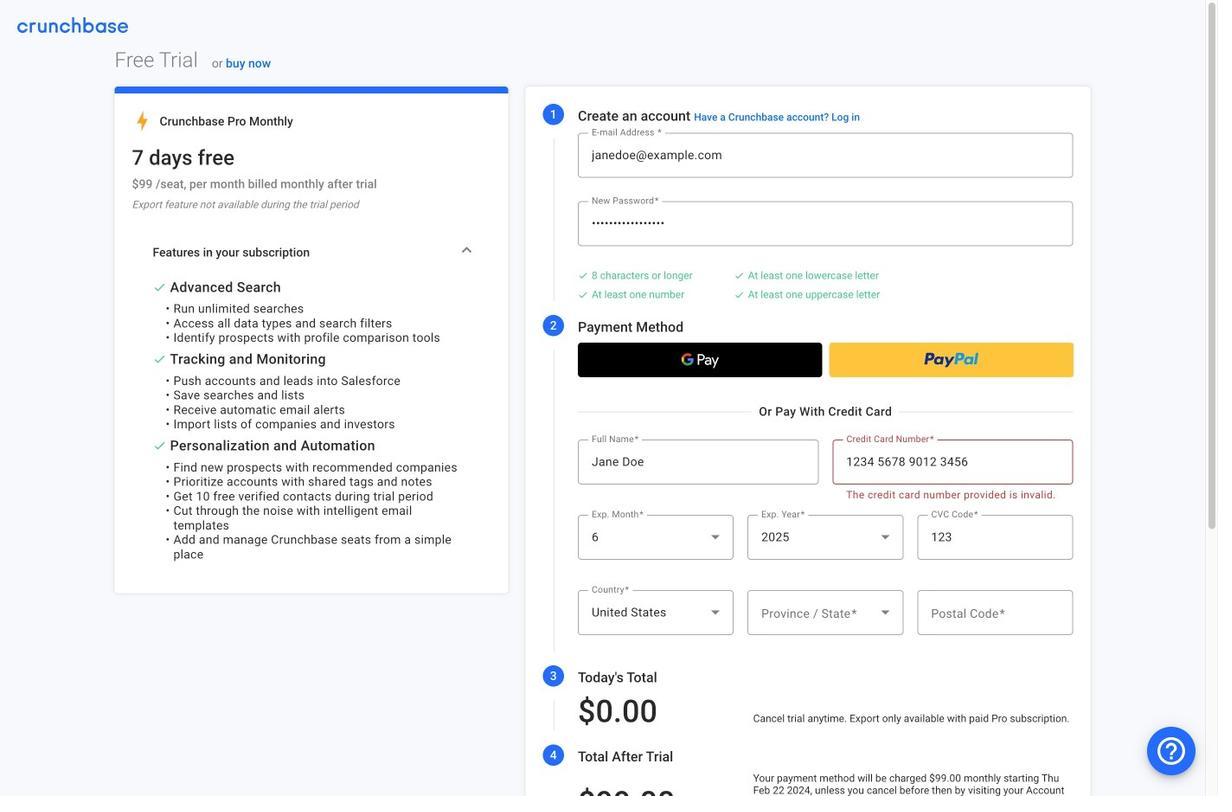 Task type: locate. For each thing, give the bounding box(es) containing it.
None text field
[[592, 452, 805, 473]]

None password field
[[592, 213, 1060, 234]]

crunchbase image
[[17, 17, 128, 33]]

None text field
[[847, 452, 1060, 473], [932, 527, 1060, 548], [932, 603, 1060, 623], [847, 452, 1060, 473], [932, 527, 1060, 548], [932, 603, 1060, 623]]

None email field
[[592, 145, 1060, 166]]



